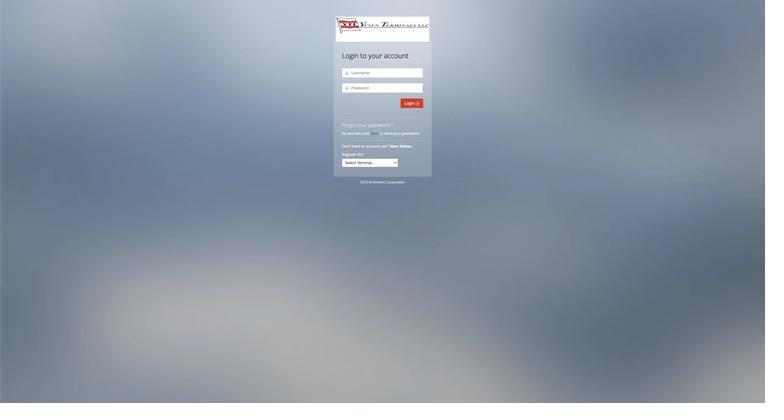 Task type: describe. For each thing, give the bounding box(es) containing it.
click
[[362, 131, 370, 136]]

have
[[352, 144, 360, 149]]

corporation
[[386, 180, 405, 185]]

lock image
[[345, 86, 349, 90]]

swapright image
[[415, 102, 419, 106]]

versiant
[[372, 180, 385, 185]]

.
[[412, 144, 413, 149]]

? inside forgot your password ? no worries, click here to reset your password.
[[391, 122, 393, 128]]

password
[[369, 122, 390, 128]]

user image
[[345, 71, 349, 75]]

to inside forgot your password ? no worries, click here to reset your password.
[[380, 131, 383, 136]]

no
[[342, 131, 347, 136]]

here
[[370, 131, 379, 136]]

here link
[[370, 131, 379, 136]]

Username text field
[[342, 68, 423, 78]]

0 vertical spatial your
[[368, 51, 382, 60]]

forgot your password ? no worries, click here to reset your password.
[[342, 122, 419, 136]]

register
[[342, 152, 357, 157]]

below.
[[400, 144, 412, 149]]

0 vertical spatial to
[[360, 51, 367, 60]]

an
[[361, 144, 365, 149]]

2 horizontal spatial your
[[394, 131, 401, 136]]



Task type: locate. For each thing, give the bounding box(es) containing it.
password.
[[402, 131, 419, 136]]

to up the username 'text box'
[[360, 51, 367, 60]]

2023
[[360, 180, 368, 185]]

login for login to your account
[[342, 51, 359, 60]]

1 horizontal spatial login
[[405, 101, 415, 106]]

? right the yet
[[388, 144, 389, 149]]

account,
[[366, 144, 381, 149]]

yet
[[381, 144, 387, 149]]

login to your account
[[342, 51, 408, 60]]

1 vertical spatial to
[[380, 131, 383, 136]]

register for:
[[342, 152, 364, 157]]

0 vertical spatial ?
[[391, 122, 393, 128]]

to right the here
[[380, 131, 383, 136]]

1 vertical spatial your
[[357, 122, 367, 128]]

reset
[[384, 131, 393, 136]]

1 vertical spatial login
[[405, 101, 415, 106]]

for:
[[358, 152, 364, 157]]

?
[[391, 122, 393, 128], [388, 144, 389, 149]]

2023 © versiant corporation
[[360, 180, 405, 185]]

Password password field
[[342, 83, 423, 93]]

login for login
[[405, 101, 415, 106]]

login inside button
[[405, 101, 415, 106]]

forgot
[[342, 122, 356, 128]]

account
[[384, 51, 408, 60]]

login button
[[401, 99, 423, 108]]

0 horizontal spatial login
[[342, 51, 359, 60]]

0 vertical spatial login
[[342, 51, 359, 60]]

worries,
[[348, 131, 361, 136]]

1 horizontal spatial your
[[368, 51, 382, 60]]

0 horizontal spatial ?
[[388, 144, 389, 149]]

start
[[390, 144, 399, 149]]

1 horizontal spatial ?
[[391, 122, 393, 128]]

0 horizontal spatial your
[[357, 122, 367, 128]]

don't
[[342, 144, 351, 149]]

2 vertical spatial your
[[394, 131, 401, 136]]

login
[[342, 51, 359, 60], [405, 101, 415, 106]]

1 horizontal spatial to
[[380, 131, 383, 136]]

your up the username 'text box'
[[368, 51, 382, 60]]

0 horizontal spatial to
[[360, 51, 367, 60]]

to
[[360, 51, 367, 60], [380, 131, 383, 136]]

? up reset
[[391, 122, 393, 128]]

©
[[369, 180, 371, 185]]

your
[[368, 51, 382, 60], [357, 122, 367, 128], [394, 131, 401, 136]]

your up the click
[[357, 122, 367, 128]]

1 vertical spatial ?
[[388, 144, 389, 149]]

don't have an account, yet ? start below. .
[[342, 144, 414, 149]]

your right reset
[[394, 131, 401, 136]]



